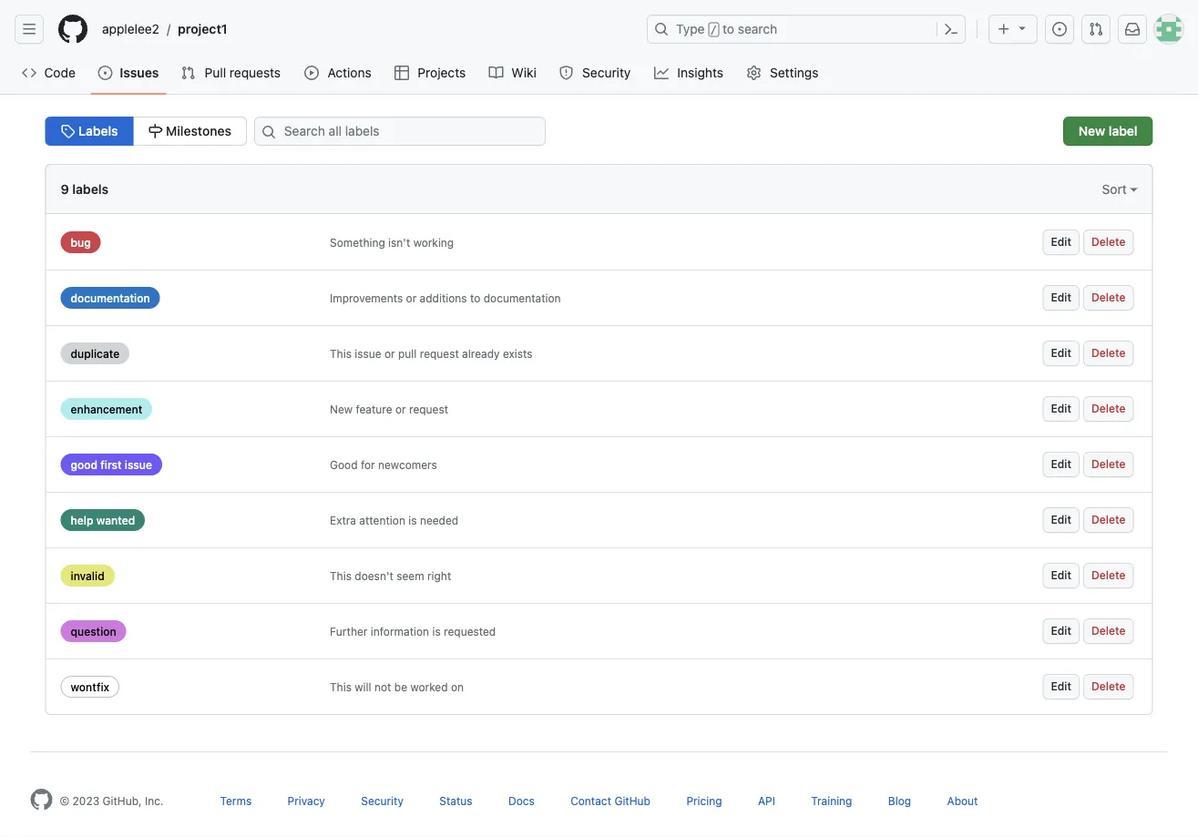 Task type: vqa. For each thing, say whether or not it's contained in the screenshot.


Task type: describe. For each thing, give the bounding box(es) containing it.
edit button for be
[[1043, 675, 1080, 700]]

sort button
[[1103, 180, 1138, 199]]

1 vertical spatial issue
[[125, 459, 152, 471]]

good
[[330, 459, 358, 471]]

0 vertical spatial or
[[406, 292, 417, 305]]

shield image
[[559, 66, 574, 80]]

issue element
[[45, 117, 247, 146]]

is for requested
[[433, 625, 441, 638]]

help wanted link
[[61, 510, 145, 532]]

/ for applelee2
[[167, 21, 171, 36]]

privacy
[[288, 795, 325, 808]]

pricing
[[687, 795, 723, 808]]

enhancement link
[[61, 398, 152, 420]]

requests
[[230, 65, 281, 80]]

project1 link
[[171, 15, 235, 44]]

privacy link
[[288, 795, 325, 808]]

good first issue link
[[61, 454, 162, 476]]

9 labels
[[61, 181, 109, 196]]

this doesn't seem right
[[330, 570, 452, 583]]

new for new feature or request
[[330, 403, 353, 416]]

search
[[738, 21, 778, 36]]

status
[[440, 795, 473, 808]]

or for pull
[[385, 347, 395, 360]]

information
[[371, 625, 429, 638]]

new label
[[1079, 124, 1138, 139]]

sort
[[1103, 181, 1131, 196]]

edit for right
[[1052, 569, 1072, 582]]

graph image
[[654, 66, 669, 80]]

edit for pull
[[1052, 347, 1072, 360]]

blog
[[889, 795, 912, 808]]

bug
[[71, 236, 91, 249]]

training link
[[812, 795, 853, 808]]

on
[[451, 681, 464, 694]]

help
[[71, 514, 93, 527]]

contact github
[[571, 795, 651, 808]]

first
[[100, 459, 122, 471]]

git pull request image
[[1089, 22, 1104, 36]]

edit button for to
[[1043, 285, 1080, 311]]

extra attention is needed
[[330, 514, 459, 527]]

docs
[[509, 795, 535, 808]]

0 vertical spatial to
[[723, 21, 735, 36]]

book image
[[489, 66, 504, 80]]

code
[[44, 65, 76, 80]]

this issue or pull request already exists
[[330, 347, 533, 360]]

terms link
[[220, 795, 252, 808]]

1 edit from the top
[[1052, 236, 1072, 248]]

terms
[[220, 795, 252, 808]]

delete button for be
[[1084, 675, 1135, 700]]

projects link
[[388, 59, 475, 87]]

notifications image
[[1126, 22, 1141, 36]]

actions
[[328, 65, 372, 80]]

pull requests
[[205, 65, 281, 80]]

5 edit button from the top
[[1043, 452, 1080, 478]]

type / to search
[[676, 21, 778, 36]]

Search all labels text field
[[254, 117, 546, 146]]

delete for be
[[1092, 681, 1126, 693]]

docs link
[[509, 795, 535, 808]]

5 delete from the top
[[1092, 458, 1126, 471]]

0 horizontal spatial security link
[[361, 795, 404, 808]]

training
[[812, 795, 853, 808]]

invalid
[[71, 570, 105, 583]]

labels
[[72, 181, 109, 196]]

new for new label
[[1079, 124, 1106, 139]]

working
[[414, 236, 454, 249]]

newcomers
[[378, 459, 437, 471]]

edit button for requested
[[1043, 619, 1080, 645]]

settings link
[[740, 59, 828, 87]]

delete for pull
[[1092, 347, 1126, 360]]

will
[[355, 681, 372, 694]]

enhancement
[[71, 403, 142, 416]]

about
[[948, 795, 979, 808]]

labels link
[[45, 117, 134, 146]]

edit for to
[[1052, 291, 1072, 304]]

something
[[330, 236, 385, 249]]

1 vertical spatial homepage image
[[31, 790, 52, 811]]

blog link
[[889, 795, 912, 808]]

improvements
[[330, 292, 403, 305]]

seem
[[397, 570, 425, 583]]

not
[[375, 681, 392, 694]]

isn't
[[388, 236, 411, 249]]

something isn't working
[[330, 236, 454, 249]]

0 vertical spatial homepage image
[[58, 15, 88, 44]]

pricing link
[[687, 795, 723, 808]]

milestones link
[[133, 117, 247, 146]]

delete for right
[[1092, 569, 1126, 582]]

doesn't
[[355, 570, 394, 583]]

plus image
[[997, 22, 1012, 36]]

feature
[[356, 403, 393, 416]]

pull
[[205, 65, 226, 80]]

delete for to
[[1092, 291, 1126, 304]]

project1
[[178, 21, 228, 36]]

requested
[[444, 625, 496, 638]]

be
[[395, 681, 408, 694]]

contact
[[571, 795, 612, 808]]

insights
[[678, 65, 724, 80]]

delete button for to
[[1084, 285, 1135, 311]]

delete button for request
[[1084, 397, 1135, 422]]

good
[[71, 459, 98, 471]]

delete for requested
[[1092, 625, 1126, 638]]

edit for needed
[[1052, 514, 1072, 527]]

issue opened image
[[98, 66, 112, 80]]

wiki link
[[482, 59, 545, 87]]

play image
[[305, 66, 319, 80]]

right
[[428, 570, 452, 583]]

bug link
[[61, 232, 101, 253]]

1 horizontal spatial security
[[583, 65, 631, 80]]

5 delete button from the top
[[1084, 452, 1135, 478]]

edit for requested
[[1052, 625, 1072, 638]]

edit button for right
[[1043, 563, 1080, 589]]



Task type: locate. For each thing, give the bounding box(es) containing it.
0 vertical spatial issue
[[355, 347, 382, 360]]

None search field
[[247, 117, 568, 146]]

6 edit from the top
[[1052, 514, 1072, 527]]

this for this will not be worked on
[[330, 681, 352, 694]]

edit button
[[1043, 230, 1080, 255], [1043, 285, 1080, 311], [1043, 341, 1080, 367], [1043, 397, 1080, 422], [1043, 452, 1080, 478], [1043, 508, 1080, 533], [1043, 563, 1080, 589], [1043, 619, 1080, 645], [1043, 675, 1080, 700]]

duplicate
[[71, 347, 120, 360]]

issue left the pull
[[355, 347, 382, 360]]

0 vertical spatial security
[[583, 65, 631, 80]]

github
[[615, 795, 651, 808]]

6 edit button from the top
[[1043, 508, 1080, 533]]

1 horizontal spatial issue
[[355, 347, 382, 360]]

0 vertical spatial security link
[[552, 59, 640, 87]]

new feature or request
[[330, 403, 449, 416]]

worked
[[411, 681, 448, 694]]

0 vertical spatial new
[[1079, 124, 1106, 139]]

to right additions
[[470, 292, 481, 305]]

good for newcomers
[[330, 459, 437, 471]]

or for request
[[396, 403, 406, 416]]

7 edit button from the top
[[1043, 563, 1080, 589]]

0 vertical spatial request
[[420, 347, 459, 360]]

0 horizontal spatial /
[[167, 21, 171, 36]]

4 edit button from the top
[[1043, 397, 1080, 422]]

4 delete button from the top
[[1084, 397, 1135, 422]]

homepage image up code
[[58, 15, 88, 44]]

footer containing © 2023 github, inc.
[[16, 752, 1183, 838]]

issues
[[120, 65, 159, 80]]

8 edit from the top
[[1052, 625, 1072, 638]]

question link
[[61, 621, 126, 643]]

4 delete from the top
[[1092, 403, 1126, 415]]

api
[[758, 795, 776, 808]]

1 vertical spatial is
[[433, 625, 441, 638]]

exists
[[503, 347, 533, 360]]

security link left status link
[[361, 795, 404, 808]]

2 edit from the top
[[1052, 291, 1072, 304]]

delete for request
[[1092, 403, 1126, 415]]

table image
[[395, 66, 409, 80]]

gear image
[[747, 66, 762, 80]]

settings
[[770, 65, 819, 80]]

1 horizontal spatial homepage image
[[58, 15, 88, 44]]

2 delete button from the top
[[1084, 285, 1135, 311]]

3 edit button from the top
[[1043, 341, 1080, 367]]

duplicate link
[[61, 343, 130, 365]]

delete
[[1092, 236, 1126, 248], [1092, 291, 1126, 304], [1092, 347, 1126, 360], [1092, 403, 1126, 415], [1092, 458, 1126, 471], [1092, 514, 1126, 527], [1092, 569, 1126, 582], [1092, 625, 1126, 638], [1092, 681, 1126, 693]]

/
[[167, 21, 171, 36], [711, 24, 717, 36]]

new inside dropdown button
[[1079, 124, 1106, 139]]

1 vertical spatial security
[[361, 795, 404, 808]]

2 edit button from the top
[[1043, 285, 1080, 311]]

api link
[[758, 795, 776, 808]]

list containing applelee2 / project1
[[95, 15, 636, 44]]

attention
[[360, 514, 406, 527]]

0 vertical spatial is
[[409, 514, 417, 527]]

request right feature
[[409, 403, 449, 416]]

9 delete button from the top
[[1084, 675, 1135, 700]]

further information is requested
[[330, 625, 496, 638]]

2 delete from the top
[[1092, 291, 1126, 304]]

is left requested
[[433, 625, 441, 638]]

1 documentation from the left
[[71, 292, 150, 305]]

7 edit from the top
[[1052, 569, 1072, 582]]

6 delete from the top
[[1092, 514, 1126, 527]]

documentation up exists
[[484, 292, 561, 305]]

triangle down image
[[1016, 21, 1030, 35]]

type
[[676, 21, 705, 36]]

security link left graph image
[[552, 59, 640, 87]]

tag image
[[61, 124, 75, 139]]

0 horizontal spatial documentation
[[71, 292, 150, 305]]

9 delete from the top
[[1092, 681, 1126, 693]]

2 vertical spatial or
[[396, 403, 406, 416]]

/ left project1
[[167, 21, 171, 36]]

documentation up the 'duplicate' "link"
[[71, 292, 150, 305]]

0 horizontal spatial new
[[330, 403, 353, 416]]

new left the label
[[1079, 124, 1106, 139]]

command palette image
[[945, 22, 959, 36]]

/ inside type / to search
[[711, 24, 717, 36]]

github,
[[103, 795, 142, 808]]

0 vertical spatial this
[[330, 347, 352, 360]]

issues link
[[91, 59, 166, 87]]

1 vertical spatial new
[[330, 403, 353, 416]]

1 delete button from the top
[[1084, 230, 1135, 255]]

improvements or additions to documentation
[[330, 292, 561, 305]]

is for needed
[[409, 514, 417, 527]]

/ inside applelee2 / project1
[[167, 21, 171, 36]]

1 vertical spatial or
[[385, 347, 395, 360]]

to
[[723, 21, 735, 36], [470, 292, 481, 305]]

pull requests link
[[174, 59, 290, 87]]

edit button for request
[[1043, 397, 1080, 422]]

delete button for needed
[[1084, 508, 1135, 533]]

1 this from the top
[[330, 347, 352, 360]]

extra
[[330, 514, 356, 527]]

9
[[61, 181, 69, 196]]

8 edit button from the top
[[1043, 619, 1080, 645]]

edit for be
[[1052, 681, 1072, 693]]

security left status link
[[361, 795, 404, 808]]

1 vertical spatial this
[[330, 570, 352, 583]]

2 vertical spatial this
[[330, 681, 352, 694]]

or left additions
[[406, 292, 417, 305]]

documentation
[[71, 292, 150, 305], [484, 292, 561, 305]]

code image
[[22, 66, 36, 80]]

to left search
[[723, 21, 735, 36]]

edit for request
[[1052, 403, 1072, 415]]

documentation link
[[61, 287, 160, 309]]

needed
[[420, 514, 459, 527]]

3 delete button from the top
[[1084, 341, 1135, 367]]

©
[[60, 795, 70, 808]]

labels
[[75, 124, 118, 139]]

or
[[406, 292, 417, 305], [385, 347, 395, 360], [396, 403, 406, 416]]

already
[[462, 347, 500, 360]]

0 horizontal spatial is
[[409, 514, 417, 527]]

security right shield icon at the top left of page
[[583, 65, 631, 80]]

applelee2 / project1
[[102, 21, 228, 36]]

homepage image left "©"
[[31, 790, 52, 811]]

1 horizontal spatial documentation
[[484, 292, 561, 305]]

1 vertical spatial security link
[[361, 795, 404, 808]]

/ right type
[[711, 24, 717, 36]]

wiki
[[512, 65, 537, 80]]

1 delete from the top
[[1092, 236, 1126, 248]]

3 this from the top
[[330, 681, 352, 694]]

8 delete from the top
[[1092, 625, 1126, 638]]

label
[[1109, 124, 1138, 139]]

this will not be worked on
[[330, 681, 464, 694]]

1 vertical spatial to
[[470, 292, 481, 305]]

7 delete button from the top
[[1084, 563, 1135, 589]]

homepage image
[[58, 15, 88, 44], [31, 790, 52, 811]]

wontfix
[[71, 681, 110, 694]]

0 horizontal spatial security
[[361, 795, 404, 808]]

search image
[[262, 125, 276, 139]]

new left feature
[[330, 403, 353, 416]]

1 horizontal spatial is
[[433, 625, 441, 638]]

is left needed at the left bottom
[[409, 514, 417, 527]]

edit button for pull
[[1043, 341, 1080, 367]]

1 horizontal spatial to
[[723, 21, 735, 36]]

/ for type
[[711, 24, 717, 36]]

2 this from the top
[[330, 570, 352, 583]]

9 edit from the top
[[1052, 681, 1072, 693]]

issue opened image
[[1053, 22, 1068, 36]]

insights link
[[647, 59, 733, 87]]

footer
[[16, 752, 1183, 838]]

for
[[361, 459, 375, 471]]

9 edit button from the top
[[1043, 675, 1080, 700]]

3 edit from the top
[[1052, 347, 1072, 360]]

this left will
[[330, 681, 352, 694]]

2023
[[73, 795, 100, 808]]

issue
[[355, 347, 382, 360], [125, 459, 152, 471]]

1 horizontal spatial /
[[711, 24, 717, 36]]

Labels search field
[[254, 117, 546, 146]]

or left the pull
[[385, 347, 395, 360]]

list
[[95, 15, 636, 44]]

edit button for needed
[[1043, 508, 1080, 533]]

milestones
[[163, 124, 231, 139]]

inc.
[[145, 795, 164, 808]]

delete button for right
[[1084, 563, 1135, 589]]

8 delete button from the top
[[1084, 619, 1135, 645]]

this for this issue or pull request already exists
[[330, 347, 352, 360]]

about link
[[948, 795, 979, 808]]

0 horizontal spatial to
[[470, 292, 481, 305]]

or right feature
[[396, 403, 406, 416]]

5 edit from the top
[[1052, 458, 1072, 471]]

delete button for requested
[[1084, 619, 1135, 645]]

status link
[[440, 795, 473, 808]]

1 edit button from the top
[[1043, 230, 1080, 255]]

this left 'doesn't'
[[330, 570, 352, 583]]

this for this doesn't seem right
[[330, 570, 352, 583]]

0 horizontal spatial homepage image
[[31, 790, 52, 811]]

help wanted
[[71, 514, 135, 527]]

code link
[[15, 59, 83, 87]]

4 edit from the top
[[1052, 403, 1072, 415]]

git pull request image
[[181, 66, 196, 80]]

wontfix link
[[61, 676, 120, 698]]

delete for needed
[[1092, 514, 1126, 527]]

7 delete from the top
[[1092, 569, 1126, 582]]

6 delete button from the top
[[1084, 508, 1135, 533]]

© 2023 github, inc.
[[60, 795, 164, 808]]

pull
[[398, 347, 417, 360]]

2 documentation from the left
[[484, 292, 561, 305]]

this down improvements at the top
[[330, 347, 352, 360]]

applelee2 link
[[95, 15, 167, 44]]

1 vertical spatial request
[[409, 403, 449, 416]]

0 horizontal spatial issue
[[125, 459, 152, 471]]

delete button
[[1084, 230, 1135, 255], [1084, 285, 1135, 311], [1084, 341, 1135, 367], [1084, 397, 1135, 422], [1084, 452, 1135, 478], [1084, 508, 1135, 533], [1084, 563, 1135, 589], [1084, 619, 1135, 645], [1084, 675, 1135, 700]]

contact github link
[[571, 795, 651, 808]]

applelee2
[[102, 21, 160, 36]]

issue right the first
[[125, 459, 152, 471]]

1 horizontal spatial security link
[[552, 59, 640, 87]]

new label button
[[1064, 117, 1154, 146]]

3 delete from the top
[[1092, 347, 1126, 360]]

1 horizontal spatial new
[[1079, 124, 1106, 139]]

delete button for pull
[[1084, 341, 1135, 367]]

milestone image
[[148, 124, 163, 139]]

request right the pull
[[420, 347, 459, 360]]



